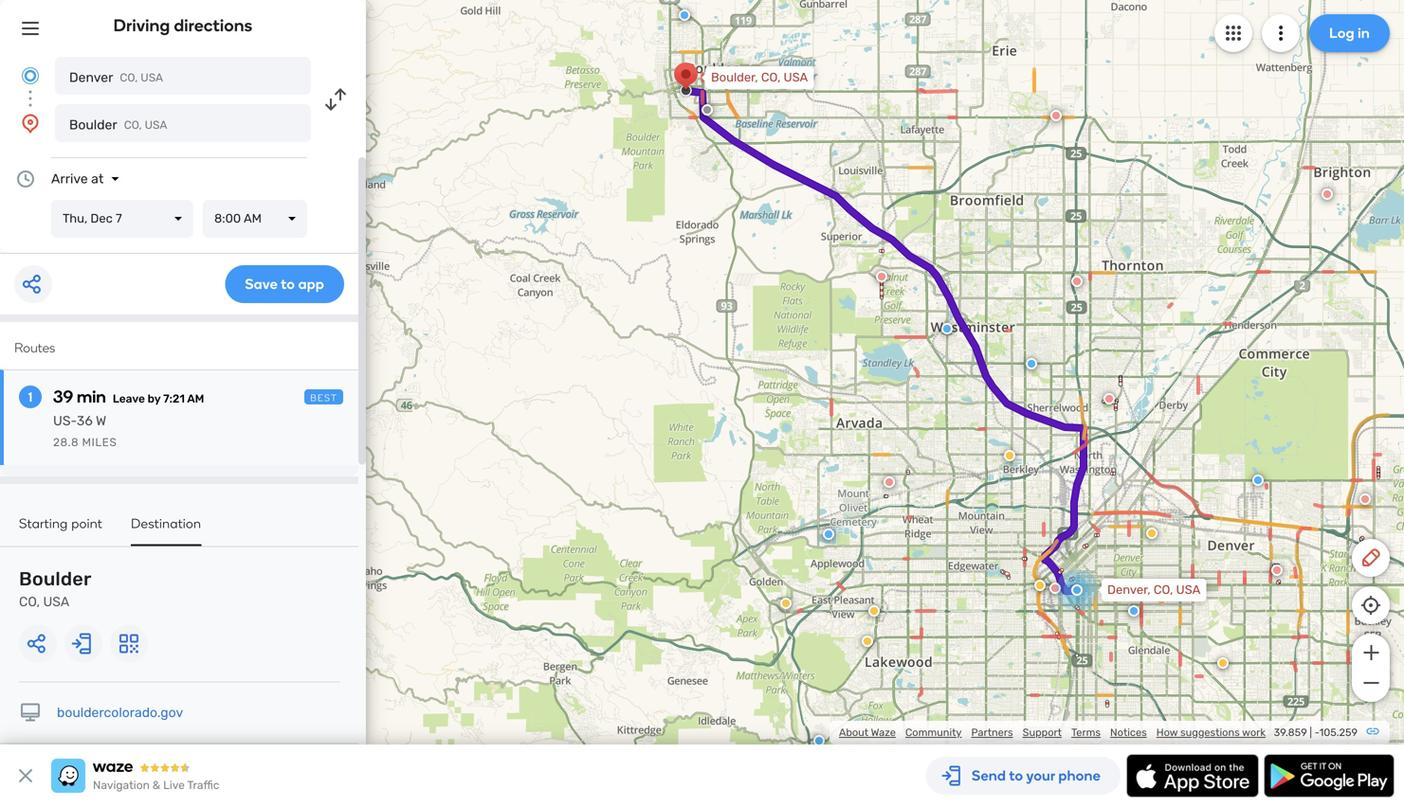 Task type: locate. For each thing, give the bounding box(es) containing it.
8:00 am
[[214, 211, 262, 226]]

terms link
[[1071, 727, 1101, 740]]

co,
[[761, 70, 781, 85], [120, 71, 138, 84], [124, 119, 142, 132], [1154, 583, 1173, 598], [19, 595, 40, 610]]

co, right denver
[[120, 71, 138, 84]]

min
[[77, 387, 106, 407]]

am inside 39 min leave by 7:21 am
[[187, 393, 204, 406]]

1 vertical spatial am
[[187, 393, 204, 406]]

starting point button
[[19, 516, 102, 545]]

point
[[71, 516, 102, 532]]

about
[[839, 727, 869, 740]]

starting point
[[19, 516, 102, 532]]

boulder down starting point button
[[19, 568, 91, 591]]

39.859
[[1274, 727, 1307, 740]]

notices link
[[1110, 727, 1147, 740]]

destination button
[[131, 516, 201, 547]]

boulder down denver
[[69, 117, 117, 133]]

denver co, usa
[[69, 70, 163, 85]]

community link
[[905, 727, 962, 740]]

1 horizontal spatial am
[[244, 211, 262, 226]]

directions
[[174, 15, 253, 36]]

am right "8:00"
[[244, 211, 262, 226]]

denver
[[69, 70, 113, 85]]

-
[[1315, 727, 1320, 740]]

0 horizontal spatial am
[[187, 393, 204, 406]]

&
[[152, 779, 160, 793]]

suggestions
[[1181, 727, 1240, 740]]

0 vertical spatial am
[[244, 211, 262, 226]]

1 vertical spatial police image
[[1253, 475, 1264, 486]]

usa
[[784, 70, 808, 85], [141, 71, 163, 84], [145, 119, 167, 132], [1176, 583, 1201, 598], [43, 595, 69, 610]]

1 horizontal spatial hazard image
[[1004, 450, 1016, 462]]

clock image
[[14, 168, 37, 191]]

0 vertical spatial boulder co, usa
[[69, 117, 167, 133]]

am
[[244, 211, 262, 226], [187, 393, 204, 406]]

0 vertical spatial boulder
[[69, 117, 117, 133]]

co, right denver,
[[1154, 583, 1173, 598]]

39
[[53, 387, 73, 407]]

police image
[[942, 323, 953, 335], [1026, 358, 1037, 370], [823, 529, 834, 540], [1128, 606, 1140, 617], [814, 736, 825, 747]]

0 vertical spatial road closed image
[[884, 477, 895, 488]]

leave
[[113, 393, 145, 406]]

0 vertical spatial hazard image
[[1004, 450, 1016, 462]]

accident image
[[702, 104, 713, 116]]

waze
[[871, 727, 896, 740]]

1 vertical spatial boulder
[[19, 568, 91, 591]]

2 vertical spatial road closed image
[[1272, 565, 1283, 577]]

hazard image
[[1004, 450, 1016, 462], [862, 636, 873, 648]]

boulder co, usa down denver co, usa
[[69, 117, 167, 133]]

work
[[1242, 727, 1266, 740]]

routes
[[14, 340, 55, 356]]

current location image
[[19, 64, 42, 87]]

1
[[28, 389, 33, 405]]

2 horizontal spatial road closed image
[[1360, 494, 1371, 505]]

boulder co, usa down starting point button
[[19, 568, 91, 610]]

thu, dec 7 list box
[[51, 200, 193, 238]]

1 vertical spatial hazard image
[[862, 636, 873, 648]]

zoom in image
[[1359, 642, 1383, 665]]

hazard image
[[1146, 528, 1158, 540], [1034, 580, 1046, 592], [780, 598, 792, 610], [869, 606, 880, 617], [1217, 658, 1229, 669]]

at
[[91, 171, 104, 187]]

0 horizontal spatial police image
[[679, 9, 690, 21]]

police image
[[679, 9, 690, 21], [1253, 475, 1264, 486]]

zoom out image
[[1359, 672, 1383, 695]]

105.259
[[1320, 727, 1358, 740]]

boulder co, usa
[[69, 117, 167, 133], [19, 568, 91, 610]]

bouldercolorado.gov
[[57, 705, 183, 721]]

location image
[[19, 112, 42, 135]]

|
[[1310, 727, 1312, 740]]

1 vertical spatial road closed image
[[1360, 494, 1371, 505]]

am inside list box
[[244, 211, 262, 226]]

usa inside denver co, usa
[[141, 71, 163, 84]]

7
[[116, 211, 122, 226]]

support link
[[1023, 727, 1062, 740]]

road closed image
[[884, 477, 895, 488], [1360, 494, 1371, 505], [1272, 565, 1283, 577]]

starting
[[19, 516, 68, 532]]

boulder
[[69, 117, 117, 133], [19, 568, 91, 591]]

am right '7:21'
[[187, 393, 204, 406]]

terms
[[1071, 727, 1101, 740]]

usa down starting point button
[[43, 595, 69, 610]]

destination
[[131, 516, 201, 532]]

0 horizontal spatial road closed image
[[884, 477, 895, 488]]

road closed image
[[1051, 110, 1062, 121], [1322, 189, 1333, 200], [876, 271, 888, 283], [1071, 276, 1083, 287], [1104, 394, 1115, 405], [1050, 583, 1061, 595]]

navigation & live traffic
[[93, 779, 219, 793]]

usa down driving
[[141, 71, 163, 84]]



Task type: describe. For each thing, give the bounding box(es) containing it.
thu,
[[63, 211, 87, 226]]

bouldercolorado.gov link
[[57, 705, 183, 721]]

dec
[[90, 211, 113, 226]]

usa right denver,
[[1176, 583, 1201, 598]]

boulder, co, usa
[[711, 70, 808, 85]]

driving directions
[[113, 15, 253, 36]]

1 horizontal spatial police image
[[1253, 475, 1264, 486]]

link image
[[1365, 724, 1381, 740]]

co, right boulder,
[[761, 70, 781, 85]]

driving
[[113, 15, 170, 36]]

w
[[96, 413, 106, 429]]

usa down denver co, usa
[[145, 119, 167, 132]]

partners
[[971, 727, 1013, 740]]

7:21
[[163, 393, 185, 406]]

how suggestions work link
[[1157, 727, 1266, 740]]

by
[[148, 393, 161, 406]]

co, inside denver co, usa
[[120, 71, 138, 84]]

co, down denver co, usa
[[124, 119, 142, 132]]

traffic
[[187, 779, 219, 793]]

us-36 w 28.8 miles
[[53, 413, 117, 449]]

best
[[310, 393, 338, 404]]

thu, dec 7
[[63, 211, 122, 226]]

about waze community partners support terms notices how suggestions work 39.859 | -105.259
[[839, 727, 1358, 740]]

1 vertical spatial boulder co, usa
[[19, 568, 91, 610]]

support
[[1023, 727, 1062, 740]]

1 horizontal spatial road closed image
[[1272, 565, 1283, 577]]

notices
[[1110, 727, 1147, 740]]

pencil image
[[1360, 547, 1382, 570]]

arrive
[[51, 171, 88, 187]]

arrive at
[[51, 171, 104, 187]]

computer image
[[19, 702, 42, 725]]

navigation
[[93, 779, 150, 793]]

39 min leave by 7:21 am
[[53, 387, 204, 407]]

how
[[1157, 727, 1178, 740]]

us-
[[53, 413, 77, 429]]

about waze link
[[839, 727, 896, 740]]

denver, co, usa
[[1108, 583, 1201, 598]]

partners link
[[971, 727, 1013, 740]]

denver,
[[1108, 583, 1151, 598]]

community
[[905, 727, 962, 740]]

co, down starting point button
[[19, 595, 40, 610]]

0 vertical spatial police image
[[679, 9, 690, 21]]

36
[[77, 413, 93, 429]]

8:00 am list box
[[203, 200, 307, 238]]

miles
[[82, 436, 117, 449]]

usa right boulder,
[[784, 70, 808, 85]]

boulder,
[[711, 70, 758, 85]]

8:00
[[214, 211, 241, 226]]

28.8
[[53, 436, 79, 449]]

0 horizontal spatial hazard image
[[862, 636, 873, 648]]

x image
[[14, 765, 37, 788]]

live
[[163, 779, 185, 793]]



Task type: vqa. For each thing, say whether or not it's contained in the screenshot.
WME
no



